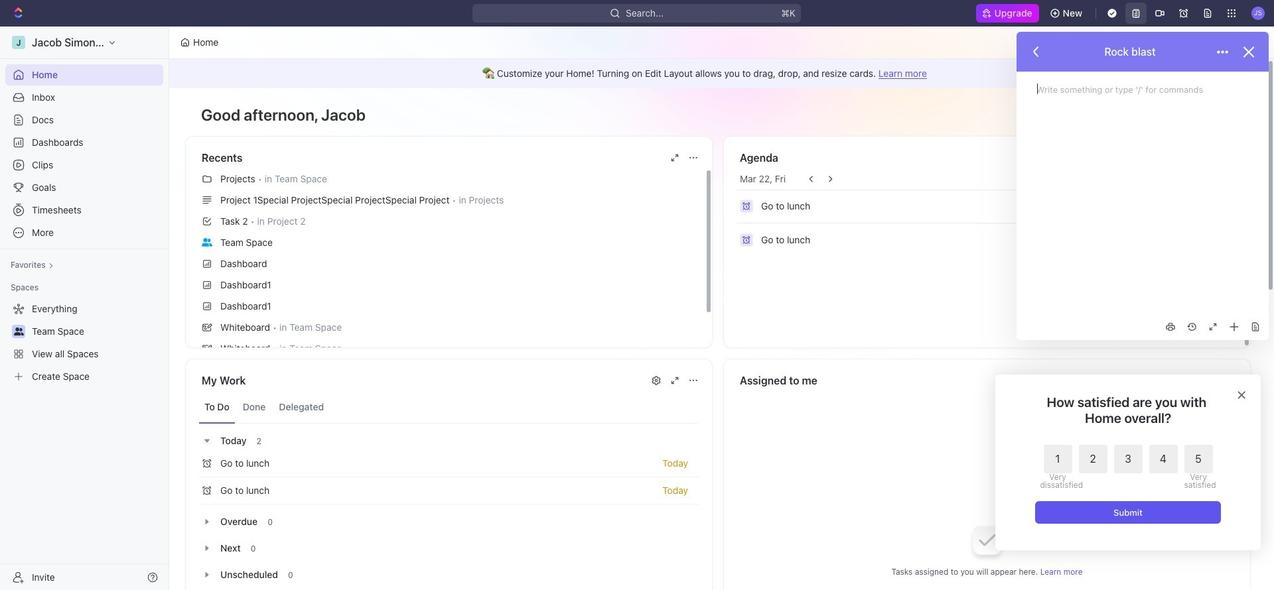 Task type: describe. For each thing, give the bounding box(es) containing it.
user group image inside tree
[[14, 328, 24, 336]]

jacob simon's workspace, , element
[[12, 36, 25, 49]]



Task type: locate. For each thing, give the bounding box(es) containing it.
0 horizontal spatial user group image
[[14, 328, 24, 336]]

tab list
[[199, 392, 699, 424]]

tree inside sidebar navigation
[[5, 299, 163, 388]]

1 horizontal spatial user group image
[[202, 238, 212, 247]]

tree
[[5, 299, 163, 388]]

user group image
[[202, 238, 212, 247], [14, 328, 24, 336]]

option group
[[1041, 445, 1213, 490]]

sidebar navigation
[[0, 27, 172, 591]]

0 vertical spatial user group image
[[202, 238, 212, 247]]

1 vertical spatial user group image
[[14, 328, 24, 336]]

alert
[[169, 59, 1267, 88]]

dialog
[[996, 375, 1261, 551]]



Task type: vqa. For each thing, say whether or not it's contained in the screenshot.
Or
no



